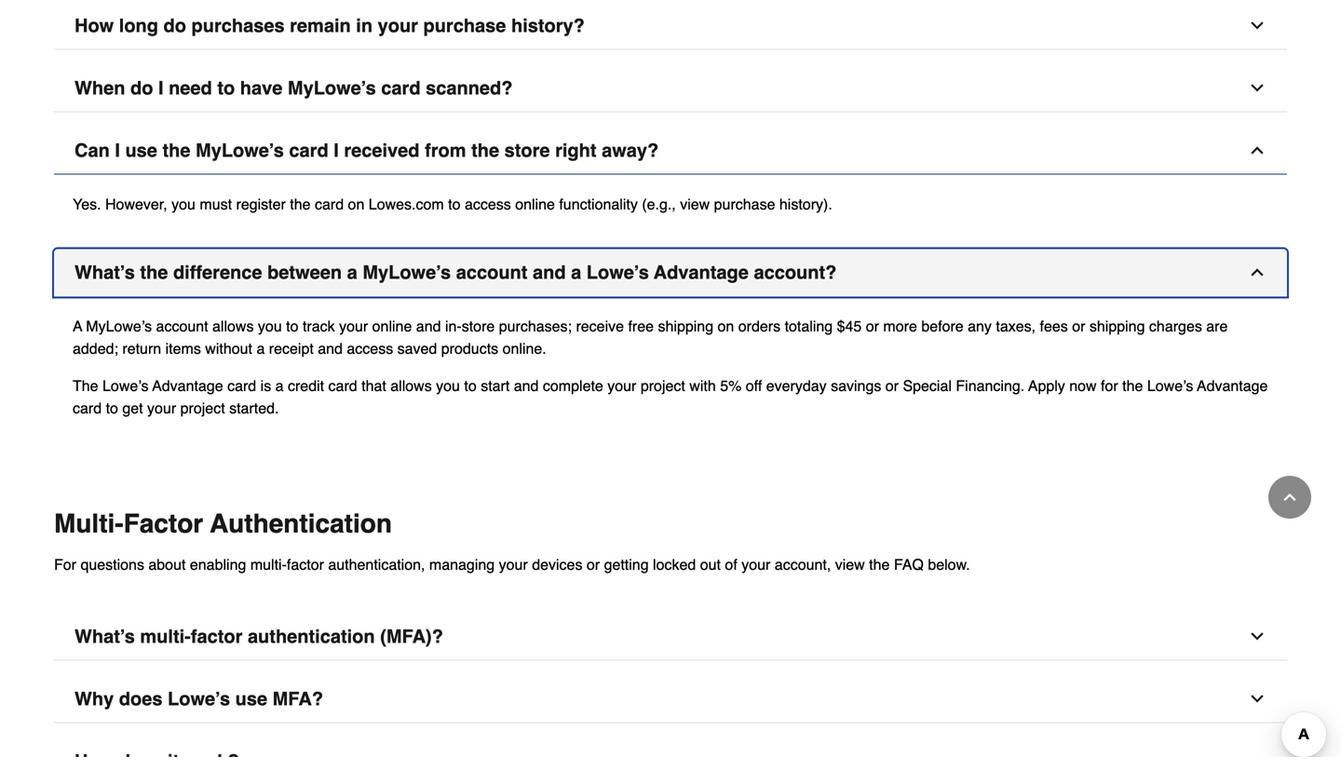 Task type: locate. For each thing, give the bounding box(es) containing it.
1 vertical spatial online
[[372, 318, 412, 335]]

view right '(e.g.,'
[[680, 196, 710, 213]]

project
[[641, 377, 686, 395], [180, 400, 225, 417]]

online up saved
[[372, 318, 412, 335]]

does
[[119, 688, 163, 710]]

2 shipping from the left
[[1090, 318, 1145, 335]]

you left the must
[[172, 196, 196, 213]]

what's the difference between a mylowe's account and a lowe's advantage account? button
[[54, 249, 1288, 297]]

online left functionality at the top left of page
[[515, 196, 555, 213]]

1 vertical spatial you
[[258, 318, 282, 335]]

1 horizontal spatial on
[[718, 318, 734, 335]]

purchase up scanned?
[[423, 15, 506, 36]]

card
[[381, 77, 421, 99], [289, 140, 329, 161], [315, 196, 344, 213], [227, 377, 256, 395], [328, 377, 357, 395], [73, 400, 102, 417]]

use right can
[[125, 140, 157, 161]]

account,
[[775, 556, 831, 573]]

0 horizontal spatial purchase
[[423, 15, 506, 36]]

you up receipt
[[258, 318, 282, 335]]

1 vertical spatial use
[[235, 688, 267, 710]]

1 horizontal spatial store
[[505, 140, 550, 161]]

0 horizontal spatial view
[[680, 196, 710, 213]]

without
[[205, 340, 252, 357]]

your right complete
[[608, 377, 637, 395]]

mylowe's down lowes.com
[[363, 262, 451, 283]]

what's multi-factor authentication (mfa)? button
[[54, 613, 1288, 661]]

what's up a
[[75, 262, 135, 283]]

and right start
[[514, 377, 539, 395]]

purchase left history).
[[714, 196, 776, 213]]

2 vertical spatial you
[[436, 377, 460, 395]]

2 chevron up image from the top
[[1248, 263, 1267, 282]]

shipping
[[658, 318, 714, 335], [1090, 318, 1145, 335]]

what's for what's the difference between a mylowe's account and a lowe's advantage account?
[[75, 262, 135, 283]]

and left in-
[[416, 318, 441, 335]]

and down the track
[[318, 340, 343, 357]]

1 vertical spatial account
[[156, 318, 208, 335]]

0 vertical spatial purchase
[[423, 15, 506, 36]]

what's inside button
[[75, 262, 135, 283]]

credit
[[288, 377, 324, 395]]

access up that
[[347, 340, 393, 357]]

view right account, on the bottom right of page
[[835, 556, 865, 573]]

2 vertical spatial chevron down image
[[1248, 752, 1267, 757]]

0 vertical spatial account
[[456, 262, 528, 283]]

account inside a mylowe's account allows you to track your online and in-store purchases; receive free shipping on orders totaling $45 or more before any taxes, fees or shipping charges are added; return items without a receipt and access saved products online.
[[156, 318, 208, 335]]

lowe's up get
[[102, 377, 149, 395]]

project left with
[[641, 377, 686, 395]]

0 horizontal spatial multi-
[[140, 626, 191, 647]]

chevron down image for what's multi-factor authentication (mfa)?
[[1248, 690, 1267, 709]]

use
[[125, 140, 157, 161], [235, 688, 267, 710]]

0 horizontal spatial do
[[130, 77, 153, 99]]

or inside the lowe's advantage card is a credit card that allows you to start and complete your project with 5% off everyday savings or special financing. apply now for the lowe's advantage card to get your project started.
[[886, 377, 899, 395]]

authentication
[[210, 509, 392, 539]]

account up in-
[[456, 262, 528, 283]]

do right when
[[130, 77, 153, 99]]

chevron up image inside what's the difference between a mylowe's account and a lowe's advantage account? button
[[1248, 263, 1267, 282]]

scroll to top element
[[1269, 476, 1312, 519]]

0 vertical spatial chevron down image
[[1248, 16, 1267, 35]]

advantage down are
[[1197, 377, 1268, 395]]

online
[[515, 196, 555, 213], [372, 318, 412, 335]]

to left have
[[217, 77, 235, 99]]

lowe's up the receive
[[587, 262, 649, 283]]

account
[[456, 262, 528, 283], [156, 318, 208, 335]]

1 vertical spatial multi-
[[140, 626, 191, 647]]

0 horizontal spatial online
[[372, 318, 412, 335]]

1 vertical spatial chevron down image
[[1248, 690, 1267, 709]]

2 horizontal spatial you
[[436, 377, 460, 395]]

or right fees
[[1072, 318, 1086, 335]]

mfa?
[[273, 688, 323, 710]]

card up 'received'
[[381, 77, 421, 99]]

a inside a mylowe's account allows you to track your online and in-store purchases; receive free shipping on orders totaling $45 or more before any taxes, fees or shipping charges are added; return items without a receipt and access saved products online.
[[257, 340, 265, 357]]

the right from
[[471, 140, 499, 161]]

your right in
[[378, 15, 418, 36]]

2 horizontal spatial advantage
[[1197, 377, 1268, 395]]

i right can
[[115, 140, 120, 161]]

you
[[172, 196, 196, 213], [258, 318, 282, 335], [436, 377, 460, 395]]

your right get
[[147, 400, 176, 417]]

what's inside "button"
[[75, 626, 135, 647]]

chevron down image inside why does lowe's use mfa? button
[[1248, 690, 1267, 709]]

the left difference
[[140, 262, 168, 283]]

you inside the lowe's advantage card is a credit card that allows you to start and complete your project with 5% off everyday savings or special financing. apply now for the lowe's advantage card to get your project started.
[[436, 377, 460, 395]]

lowe's right does
[[168, 688, 230, 710]]

1 chevron down image from the top
[[1248, 16, 1267, 35]]

you inside a mylowe's account allows you to track your online and in-store purchases; receive free shipping on orders totaling $45 or more before any taxes, fees or shipping charges are added; return items without a receipt and access saved products online.
[[258, 318, 282, 335]]

devices
[[532, 556, 583, 573]]

do right long
[[164, 15, 186, 36]]

the down need
[[163, 140, 190, 161]]

0 horizontal spatial project
[[180, 400, 225, 417]]

below.
[[928, 556, 970, 573]]

chevron up image
[[1248, 141, 1267, 160], [1248, 263, 1267, 282]]

for questions about enabling multi-factor authentication, managing your devices or getting locked out of your account, view the faq below.
[[54, 556, 970, 573]]

chevron down image inside how long do purchases remain in your purchase history? button
[[1248, 16, 1267, 35]]

yes. however, you must register the card on lowes.com to access online functionality (e.g., view purchase history).
[[73, 196, 833, 213]]

1 vertical spatial factor
[[191, 626, 243, 647]]

1 chevron down image from the top
[[1248, 79, 1267, 97]]

your inside a mylowe's account allows you to track your online and in-store purchases; receive free shipping on orders totaling $45 or more before any taxes, fees or shipping charges are added; return items without a receipt and access saved products online.
[[339, 318, 368, 335]]

0 vertical spatial store
[[505, 140, 550, 161]]

receipt
[[269, 340, 314, 357]]

1 horizontal spatial allows
[[391, 377, 432, 395]]

0 horizontal spatial allows
[[212, 318, 254, 335]]

multi- right enabling
[[250, 556, 287, 573]]

shipping right free
[[658, 318, 714, 335]]

authentication,
[[328, 556, 425, 573]]

2 chevron down image from the top
[[1248, 627, 1267, 646]]

a left receipt
[[257, 340, 265, 357]]

advantage down items
[[152, 377, 223, 395]]

what's
[[75, 262, 135, 283], [75, 626, 135, 647]]

1 horizontal spatial project
[[641, 377, 686, 395]]

card inside when do i need to have mylowe's card scanned? button
[[381, 77, 421, 99]]

the right register
[[290, 196, 311, 213]]

free
[[628, 318, 654, 335]]

chevron down image inside what's multi-factor authentication (mfa)? "button"
[[1248, 627, 1267, 646]]

chevron down image
[[1248, 79, 1267, 97], [1248, 690, 1267, 709]]

i left need
[[158, 77, 164, 99]]

1 vertical spatial what's
[[75, 626, 135, 647]]

0 horizontal spatial shipping
[[658, 318, 714, 335]]

1 vertical spatial allows
[[391, 377, 432, 395]]

purchase
[[423, 15, 506, 36], [714, 196, 776, 213]]

allows up without
[[212, 318, 254, 335]]

1 horizontal spatial do
[[164, 15, 186, 36]]

1 vertical spatial chevron down image
[[1248, 627, 1267, 646]]

0 vertical spatial chevron up image
[[1248, 141, 1267, 160]]

card down "when do i need to have mylowe's card scanned?"
[[289, 140, 329, 161]]

1 horizontal spatial access
[[465, 196, 511, 213]]

advantage inside button
[[654, 262, 749, 283]]

1 horizontal spatial account
[[456, 262, 528, 283]]

the lowe's advantage card is a credit card that allows you to start and complete your project with 5% off everyday savings or special financing. apply now for the lowe's advantage card to get your project started.
[[73, 377, 1268, 417]]

0 vertical spatial use
[[125, 140, 157, 161]]

0 vertical spatial you
[[172, 196, 196, 213]]

a inside the lowe's advantage card is a credit card that allows you to start and complete your project with 5% off everyday savings or special financing. apply now for the lowe's advantage card to get your project started.
[[275, 377, 284, 395]]

0 horizontal spatial store
[[462, 318, 495, 335]]

factor down authentication
[[287, 556, 324, 573]]

do
[[164, 15, 186, 36], [130, 77, 153, 99]]

0 vertical spatial project
[[641, 377, 686, 395]]

must
[[200, 196, 232, 213]]

0 vertical spatial factor
[[287, 556, 324, 573]]

3 chevron down image from the top
[[1248, 752, 1267, 757]]

to left start
[[464, 377, 477, 395]]

0 horizontal spatial account
[[156, 318, 208, 335]]

advantage up orders
[[654, 262, 749, 283]]

1 horizontal spatial view
[[835, 556, 865, 573]]

1 horizontal spatial i
[[158, 77, 164, 99]]

0 vertical spatial online
[[515, 196, 555, 213]]

in-
[[445, 318, 462, 335]]

1 horizontal spatial use
[[235, 688, 267, 710]]

0 horizontal spatial factor
[[191, 626, 243, 647]]

access down from
[[465, 196, 511, 213]]

1 horizontal spatial shipping
[[1090, 318, 1145, 335]]

0 vertical spatial allows
[[212, 318, 254, 335]]

on left lowes.com
[[348, 196, 365, 213]]

view
[[680, 196, 710, 213], [835, 556, 865, 573]]

chevron down image for how long do purchases remain in your purchase history?
[[1248, 79, 1267, 97]]

what's up the why
[[75, 626, 135, 647]]

use inside why does lowe's use mfa? button
[[235, 688, 267, 710]]

and
[[533, 262, 566, 283], [416, 318, 441, 335], [318, 340, 343, 357], [514, 377, 539, 395]]

a mylowe's account allows you to track your online and in-store purchases; receive free shipping on orders totaling $45 or more before any taxes, fees or shipping charges are added; return items without a receipt and access saved products online.
[[73, 318, 1228, 357]]

are
[[1207, 318, 1228, 335]]

multi- up does
[[140, 626, 191, 647]]

you down products
[[436, 377, 460, 395]]

to inside a mylowe's account allows you to track your online and in-store purchases; receive free shipping on orders totaling $45 or more before any taxes, fees or shipping charges are added; return items without a receipt and access saved products online.
[[286, 318, 299, 335]]

or left special
[[886, 377, 899, 395]]

mylowe's
[[288, 77, 376, 99], [196, 140, 284, 161], [363, 262, 451, 283], [86, 318, 152, 335]]

factor up why does lowe's use mfa?
[[191, 626, 243, 647]]

1 horizontal spatial online
[[515, 196, 555, 213]]

1 vertical spatial do
[[130, 77, 153, 99]]

or
[[866, 318, 879, 335], [1072, 318, 1086, 335], [886, 377, 899, 395], [587, 556, 600, 573]]

your right of
[[742, 556, 771, 573]]

account up items
[[156, 318, 208, 335]]

mylowe's up return
[[86, 318, 152, 335]]

access inside a mylowe's account allows you to track your online and in-store purchases; receive free shipping on orders totaling $45 or more before any taxes, fees or shipping charges are added; return items without a receipt and access saved products online.
[[347, 340, 393, 357]]

1 vertical spatial store
[[462, 318, 495, 335]]

lowe's down "charges"
[[1148, 377, 1194, 395]]

allows right that
[[391, 377, 432, 395]]

0 vertical spatial on
[[348, 196, 365, 213]]

purchases
[[191, 15, 285, 36]]

multi-
[[250, 556, 287, 573], [140, 626, 191, 647]]

1 horizontal spatial purchase
[[714, 196, 776, 213]]

can i use the mylowe's card i received from the store right away? button
[[54, 127, 1288, 175]]

shipping left "charges"
[[1090, 318, 1145, 335]]

card left that
[[328, 377, 357, 395]]

project left started.
[[180, 400, 225, 417]]

what's for what's multi-factor authentication (mfa)?
[[75, 626, 135, 647]]

0 horizontal spatial use
[[125, 140, 157, 161]]

on
[[348, 196, 365, 213], [718, 318, 734, 335]]

1 vertical spatial on
[[718, 318, 734, 335]]

start
[[481, 377, 510, 395]]

multi-factor authentication
[[54, 509, 392, 539]]

your right the track
[[339, 318, 368, 335]]

the inside the lowe's advantage card is a credit card that allows you to start and complete your project with 5% off everyday savings or special financing. apply now for the lowe's advantage card to get your project started.
[[1123, 377, 1143, 395]]

i
[[158, 77, 164, 99], [115, 140, 120, 161], [334, 140, 339, 161]]

2 chevron down image from the top
[[1248, 690, 1267, 709]]

store up products
[[462, 318, 495, 335]]

chevron down image
[[1248, 16, 1267, 35], [1248, 627, 1267, 646], [1248, 752, 1267, 757]]

card left is
[[227, 377, 256, 395]]

0 horizontal spatial access
[[347, 340, 393, 357]]

chevron up image inside can i use the mylowe's card i received from the store right away? button
[[1248, 141, 1267, 160]]

0 vertical spatial chevron down image
[[1248, 79, 1267, 97]]

special
[[903, 377, 952, 395]]

access
[[465, 196, 511, 213], [347, 340, 393, 357]]

1 vertical spatial chevron up image
[[1248, 263, 1267, 282]]

1 vertical spatial access
[[347, 340, 393, 357]]

lowe's
[[587, 262, 649, 283], [102, 377, 149, 395], [1148, 377, 1194, 395], [168, 688, 230, 710]]

and inside the lowe's advantage card is a credit card that allows you to start and complete your project with 5% off everyday savings or special financing. apply now for the lowe's advantage card to get your project started.
[[514, 377, 539, 395]]

more
[[884, 318, 918, 335]]

return
[[122, 340, 161, 357]]

how
[[75, 15, 114, 36]]

advantage
[[654, 262, 749, 283], [152, 377, 223, 395], [1197, 377, 1268, 395]]

1 horizontal spatial advantage
[[654, 262, 749, 283]]

i left 'received'
[[334, 140, 339, 161]]

1 horizontal spatial you
[[258, 318, 282, 335]]

2 what's from the top
[[75, 626, 135, 647]]

chevron up image
[[1281, 488, 1300, 507]]

1 vertical spatial purchase
[[714, 196, 776, 213]]

on left orders
[[718, 318, 734, 335]]

difference
[[173, 262, 262, 283]]

1 horizontal spatial multi-
[[250, 556, 287, 573]]

1 horizontal spatial factor
[[287, 556, 324, 573]]

to right lowes.com
[[448, 196, 461, 213]]

and up purchases;
[[533, 262, 566, 283]]

enabling
[[190, 556, 246, 573]]

that
[[362, 377, 386, 395]]

to
[[217, 77, 235, 99], [448, 196, 461, 213], [286, 318, 299, 335], [464, 377, 477, 395], [106, 400, 118, 417]]

register
[[236, 196, 286, 213]]

0 vertical spatial what's
[[75, 262, 135, 283]]

chevron down image inside when do i need to have mylowe's card scanned? button
[[1248, 79, 1267, 97]]

chevron up image for can i use the mylowe's card i received from the store right away?
[[1248, 141, 1267, 160]]

to up receipt
[[286, 318, 299, 335]]

allows
[[212, 318, 254, 335], [391, 377, 432, 395]]

store left right
[[505, 140, 550, 161]]

1 chevron up image from the top
[[1248, 141, 1267, 160]]

0 horizontal spatial on
[[348, 196, 365, 213]]

fees
[[1040, 318, 1068, 335]]

and inside button
[[533, 262, 566, 283]]

use left mfa?
[[235, 688, 267, 710]]

1 shipping from the left
[[658, 318, 714, 335]]

a right is
[[275, 377, 284, 395]]

the right for
[[1123, 377, 1143, 395]]

1 what's from the top
[[75, 262, 135, 283]]



Task type: vqa. For each thing, say whether or not it's contained in the screenshot.
must
yes



Task type: describe. For each thing, give the bounding box(es) containing it.
everyday
[[766, 377, 827, 395]]

for
[[1101, 377, 1119, 395]]

chevron down image for what's multi-factor authentication (mfa)?
[[1248, 627, 1267, 646]]

allows inside the lowe's advantage card is a credit card that allows you to start and complete your project with 5% off everyday savings or special financing. apply now for the lowe's advantage card to get your project started.
[[391, 377, 432, 395]]

online.
[[503, 340, 547, 357]]

remain
[[290, 15, 351, 36]]

off
[[746, 377, 762, 395]]

how long do purchases remain in your purchase history? button
[[54, 2, 1288, 50]]

when do i need to have mylowe's card scanned?
[[75, 77, 513, 99]]

questions
[[81, 556, 144, 573]]

0 vertical spatial access
[[465, 196, 511, 213]]

(mfa)?
[[380, 626, 443, 647]]

before
[[922, 318, 964, 335]]

apply
[[1029, 377, 1066, 395]]

1 vertical spatial project
[[180, 400, 225, 417]]

$45
[[837, 318, 862, 335]]

locked
[[653, 556, 696, 573]]

why does lowe's use mfa?
[[75, 688, 323, 710]]

now
[[1070, 377, 1097, 395]]

card down can i use the mylowe's card i received from the store right away? on the top of page
[[315, 196, 344, 213]]

from
[[425, 140, 466, 161]]

how long do purchases remain in your purchase history?
[[75, 15, 585, 36]]

for
[[54, 556, 76, 573]]

factor
[[124, 509, 203, 539]]

yes.
[[73, 196, 101, 213]]

0 vertical spatial do
[[164, 15, 186, 36]]

purchases;
[[499, 318, 572, 335]]

account?
[[754, 262, 837, 283]]

the left faq
[[869, 556, 890, 573]]

2 horizontal spatial i
[[334, 140, 339, 161]]

account inside button
[[456, 262, 528, 283]]

why
[[75, 688, 114, 710]]

lowes.com
[[369, 196, 444, 213]]

mylowe's inside button
[[363, 262, 451, 283]]

can i use the mylowe's card i received from the store right away?
[[75, 140, 659, 161]]

store inside a mylowe's account allows you to track your online and in-store purchases; receive free shipping on orders totaling $45 or more before any taxes, fees or shipping charges are added; return items without a receipt and access saved products online.
[[462, 318, 495, 335]]

however,
[[105, 196, 167, 213]]

0 horizontal spatial i
[[115, 140, 120, 161]]

authentication
[[248, 626, 375, 647]]

need
[[169, 77, 212, 99]]

savings
[[831, 377, 882, 395]]

receive
[[576, 318, 624, 335]]

financing.
[[956, 377, 1025, 395]]

the inside button
[[140, 262, 168, 283]]

why does lowe's use mfa? button
[[54, 676, 1288, 723]]

have
[[240, 77, 283, 99]]

lowe's inside button
[[168, 688, 230, 710]]

started.
[[229, 400, 279, 417]]

scanned?
[[426, 77, 513, 99]]

or left getting
[[587, 556, 600, 573]]

or right $45
[[866, 318, 879, 335]]

purchase inside button
[[423, 15, 506, 36]]

away?
[[602, 140, 659, 161]]

orders
[[739, 318, 781, 335]]

long
[[119, 15, 158, 36]]

mylowe's inside a mylowe's account allows you to track your online and in-store purchases; receive free shipping on orders totaling $45 or more before any taxes, fees or shipping charges are added; return items without a receipt and access saved products online.
[[86, 318, 152, 335]]

items
[[165, 340, 201, 357]]

a right the between at the left top
[[347, 262, 358, 283]]

online inside a mylowe's account allows you to track your online and in-store purchases; receive free shipping on orders totaling $45 or more before any taxes, fees or shipping charges are added; return items without a receipt and access saved products online.
[[372, 318, 412, 335]]

card down the
[[73, 400, 102, 417]]

chevron up image for what's the difference between a mylowe's account and a lowe's advantage account?
[[1248, 263, 1267, 282]]

totaling
[[785, 318, 833, 335]]

out
[[700, 556, 721, 573]]

taxes,
[[996, 318, 1036, 335]]

on inside a mylowe's account allows you to track your online and in-store purchases; receive free shipping on orders totaling $45 or more before any taxes, fees or shipping charges are added; return items without a receipt and access saved products online.
[[718, 318, 734, 335]]

lowe's inside button
[[587, 262, 649, 283]]

faq
[[894, 556, 924, 573]]

right
[[555, 140, 597, 161]]

store inside button
[[505, 140, 550, 161]]

card inside can i use the mylowe's card i received from the store right away? button
[[289, 140, 329, 161]]

0 vertical spatial multi-
[[250, 556, 287, 573]]

to inside button
[[217, 77, 235, 99]]

1 vertical spatial view
[[835, 556, 865, 573]]

track
[[303, 318, 335, 335]]

received
[[344, 140, 420, 161]]

0 horizontal spatial advantage
[[152, 377, 223, 395]]

products
[[441, 340, 499, 357]]

mylowe's up register
[[196, 140, 284, 161]]

chevron down image for how long do purchases remain in your purchase history?
[[1248, 16, 1267, 35]]

multi- inside "button"
[[140, 626, 191, 647]]

your left "devices"
[[499, 556, 528, 573]]

with
[[690, 377, 716, 395]]

get
[[122, 400, 143, 417]]

a
[[73, 318, 82, 335]]

0 vertical spatial view
[[680, 196, 710, 213]]

multi-
[[54, 509, 124, 539]]

0 horizontal spatial you
[[172, 196, 196, 213]]

5%
[[720, 377, 742, 395]]

added;
[[73, 340, 118, 357]]

saved
[[397, 340, 437, 357]]

what's the difference between a mylowe's account and a lowe's advantage account?
[[75, 262, 837, 283]]

charges
[[1150, 318, 1203, 335]]

to left get
[[106, 400, 118, 417]]

in
[[356, 15, 373, 36]]

factor inside "button"
[[191, 626, 243, 647]]

functionality
[[559, 196, 638, 213]]

getting
[[604, 556, 649, 573]]

of
[[725, 556, 738, 573]]

can
[[75, 140, 110, 161]]

allows inside a mylowe's account allows you to track your online and in-store purchases; receive free shipping on orders totaling $45 or more before any taxes, fees or shipping charges are added; return items without a receipt and access saved products online.
[[212, 318, 254, 335]]

a up the receive
[[571, 262, 582, 283]]

(e.g.,
[[642, 196, 676, 213]]

use inside can i use the mylowe's card i received from the store right away? button
[[125, 140, 157, 161]]

about
[[148, 556, 186, 573]]

mylowe's down "how long do purchases remain in your purchase history?"
[[288, 77, 376, 99]]

complete
[[543, 377, 604, 395]]

what's multi-factor authentication (mfa)?
[[75, 626, 443, 647]]

history).
[[780, 196, 833, 213]]

when
[[75, 77, 125, 99]]

history?
[[511, 15, 585, 36]]

the
[[73, 377, 98, 395]]

when do i need to have mylowe's card scanned? button
[[54, 65, 1288, 112]]

your inside button
[[378, 15, 418, 36]]

managing
[[429, 556, 495, 573]]

is
[[261, 377, 271, 395]]

any
[[968, 318, 992, 335]]



